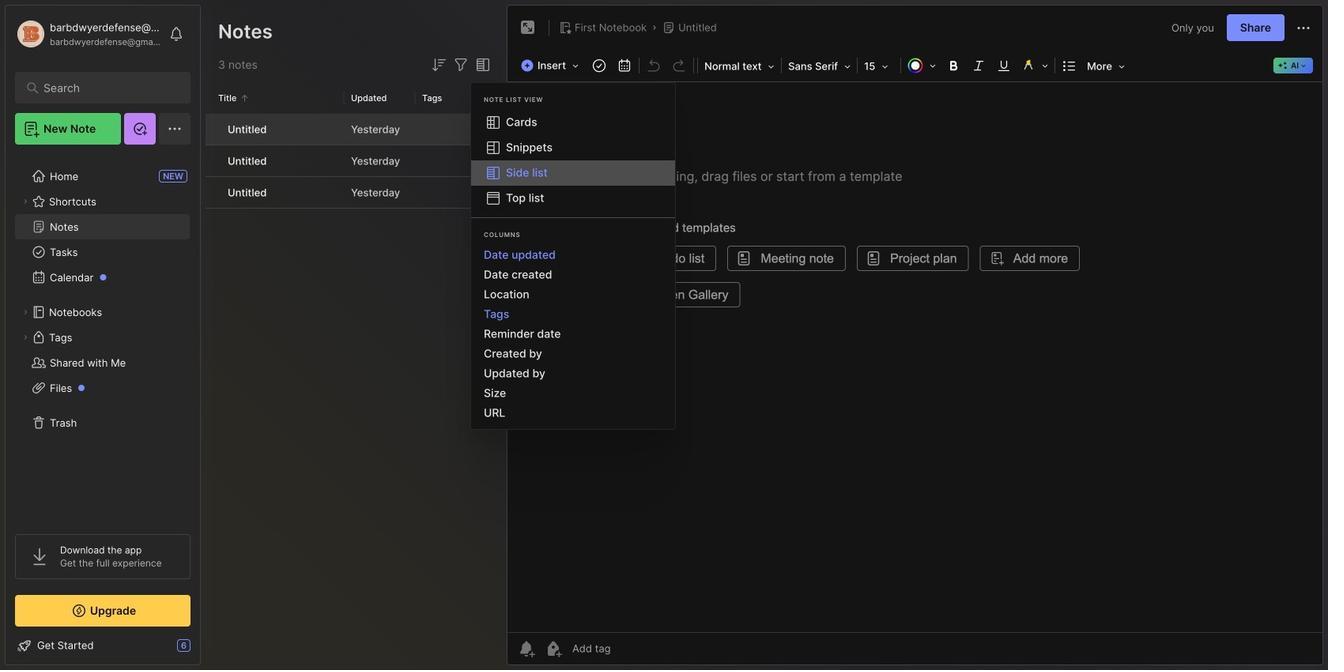 Task type: locate. For each thing, give the bounding box(es) containing it.
add a reminder image
[[517, 640, 536, 658]]

2 vertical spatial cell
[[206, 177, 218, 208]]

None search field
[[43, 78, 170, 97]]

row group
[[206, 114, 502, 209]]

Font size field
[[859, 55, 899, 77]]

1 vertical spatial cell
[[206, 145, 218, 176]]

1 vertical spatial dropdown list menu
[[471, 245, 675, 423]]

tree
[[6, 154, 200, 520]]

Font family field
[[783, 55, 855, 77]]

0 vertical spatial cell
[[206, 114, 218, 145]]

menu item
[[471, 160, 675, 186]]

Insert field
[[517, 55, 587, 77]]

add tag image
[[544, 640, 563, 658]]

italic image
[[968, 55, 990, 77]]

0 vertical spatial dropdown list menu
[[471, 110, 675, 211]]

More field
[[1082, 55, 1130, 77]]

Account field
[[15, 18, 161, 50]]

Add filters field
[[451, 55, 470, 74]]

task image
[[588, 55, 610, 77]]

bulleted list image
[[1059, 55, 1081, 77]]

3 cell from the top
[[206, 177, 218, 208]]

main element
[[0, 0, 206, 670]]

Add tag field
[[571, 642, 689, 656]]

dropdown list menu
[[471, 110, 675, 211], [471, 245, 675, 423]]

cell
[[206, 114, 218, 145], [206, 145, 218, 176], [206, 177, 218, 208]]

add filters image
[[451, 55, 470, 74]]



Task type: vqa. For each thing, say whether or not it's contained in the screenshot.
Create New Tag image
no



Task type: describe. For each thing, give the bounding box(es) containing it.
2 dropdown list menu from the top
[[471, 245, 675, 423]]

underline image
[[993, 55, 1015, 77]]

Help and Learning task checklist field
[[6, 633, 200, 658]]

Heading level field
[[700, 55, 780, 77]]

More actions field
[[1294, 18, 1313, 38]]

expand notebooks image
[[21, 308, 30, 317]]

bold image
[[942, 55, 965, 77]]

none search field inside main element
[[43, 78, 170, 97]]

Search text field
[[43, 81, 170, 96]]

expand tags image
[[21, 333, 30, 342]]

Font color field
[[903, 55, 941, 77]]

click to collapse image
[[200, 641, 211, 660]]

tree inside main element
[[6, 154, 200, 520]]

2 cell from the top
[[206, 145, 218, 176]]

1 dropdown list menu from the top
[[471, 110, 675, 211]]

View options field
[[470, 55, 492, 74]]

more actions image
[[1294, 19, 1313, 38]]

Sort options field
[[429, 55, 448, 74]]

Note Editor text field
[[508, 81, 1323, 632]]

1 cell from the top
[[206, 114, 218, 145]]

calendar event image
[[614, 55, 636, 77]]

Highlight field
[[1017, 55, 1053, 77]]

expand note image
[[519, 18, 538, 37]]

note window element
[[507, 5, 1323, 670]]



